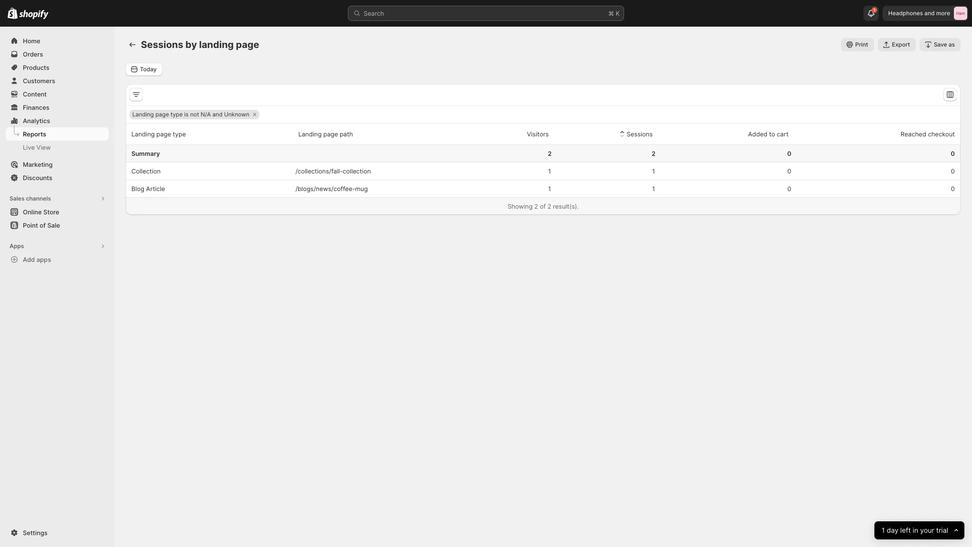 Task type: locate. For each thing, give the bounding box(es) containing it.
2 right the showing
[[534, 203, 538, 210]]

landing up summary
[[131, 130, 155, 138]]

added to cart button
[[737, 125, 790, 143]]

0 horizontal spatial of
[[40, 222, 46, 229]]

page
[[236, 39, 259, 50], [155, 111, 169, 118], [156, 130, 171, 138], [323, 130, 338, 138]]

trial
[[936, 527, 948, 535]]

add
[[23, 256, 35, 264]]

save
[[934, 41, 947, 48]]

today
[[140, 66, 157, 73]]

path
[[340, 130, 353, 138]]

products link
[[6, 61, 109, 74]]

and left more
[[925, 10, 935, 17]]

apps button
[[6, 240, 109, 253]]

visitors button
[[516, 125, 550, 143]]

showing
[[508, 203, 533, 210]]

sales channels
[[10, 195, 51, 202]]

shopify image
[[8, 8, 18, 19], [19, 10, 49, 19]]

/collections/fall-
[[295, 168, 343, 175]]

sessions button
[[616, 125, 654, 143]]

point of sale
[[23, 222, 60, 229]]

today button
[[126, 63, 162, 76]]

marketing
[[23, 161, 53, 169]]

0 horizontal spatial sessions
[[141, 39, 183, 50]]

apps
[[10, 243, 24, 250]]

1
[[874, 8, 876, 12], [548, 168, 552, 175], [652, 168, 656, 175], [548, 185, 552, 193], [652, 185, 656, 193], [882, 527, 885, 535]]

discounts
[[23, 174, 52, 182]]

landing left path on the top left
[[298, 130, 322, 138]]

and right n/a
[[212, 111, 223, 118]]

not
[[190, 111, 199, 118]]

type left is
[[171, 111, 183, 118]]

collection
[[131, 168, 161, 175]]

2 down visitors at the right
[[548, 150, 552, 158]]

of right the showing
[[540, 203, 546, 210]]

reached checkout
[[901, 130, 955, 138]]

content link
[[6, 88, 109, 101]]

page up summary
[[156, 130, 171, 138]]

discounts link
[[6, 171, 109, 185]]

online store
[[23, 209, 59, 216]]

view
[[36, 144, 51, 151]]

1 button
[[864, 6, 879, 21]]

type
[[171, 111, 183, 118], [173, 130, 186, 138]]

as
[[949, 41, 955, 48]]

page for landing page type is not n/a and unknown
[[155, 111, 169, 118]]

0 vertical spatial of
[[540, 203, 546, 210]]

blog
[[131, 185, 144, 193]]

landing inside button
[[131, 130, 155, 138]]

1 horizontal spatial shopify image
[[19, 10, 49, 19]]

live
[[23, 144, 35, 151]]

sessions by landing page
[[141, 39, 259, 50]]

2 down sessions button
[[652, 150, 656, 158]]

store
[[43, 209, 59, 216]]

page for landing page path
[[323, 130, 338, 138]]

landing up landing page type
[[132, 111, 154, 118]]

sales
[[10, 195, 25, 202]]

left
[[900, 527, 911, 535]]

0 vertical spatial and
[[925, 10, 935, 17]]

0 vertical spatial sessions
[[141, 39, 183, 50]]

finances link
[[6, 101, 109, 114]]

2
[[548, 150, 552, 158], [652, 150, 656, 158], [534, 203, 538, 210], [548, 203, 551, 210]]

channels
[[26, 195, 51, 202]]

visitors
[[527, 130, 549, 138]]

1 vertical spatial sessions
[[627, 130, 653, 138]]

analytics link
[[6, 114, 109, 128]]

0 vertical spatial type
[[171, 111, 183, 118]]

more
[[936, 10, 950, 17]]

and
[[925, 10, 935, 17], [212, 111, 223, 118]]

of left sale
[[40, 222, 46, 229]]

1 day left in your trial button
[[874, 522, 965, 540]]

online store button
[[0, 206, 114, 219]]

landing page type button
[[130, 125, 197, 143]]

reports
[[23, 130, 46, 138]]

result(s).
[[553, 203, 579, 210]]

unknown
[[224, 111, 249, 118]]

type for landing page type is not n/a and unknown
[[171, 111, 183, 118]]

type down is
[[173, 130, 186, 138]]

to
[[769, 130, 775, 138]]

1 vertical spatial type
[[173, 130, 186, 138]]

headphones
[[888, 10, 923, 17]]

headphones and more image
[[954, 7, 967, 20]]

type inside button
[[173, 130, 186, 138]]

online
[[23, 209, 42, 216]]

sessions for sessions
[[627, 130, 653, 138]]

orders link
[[6, 48, 109, 61]]

print
[[855, 41, 868, 48]]

is
[[184, 111, 189, 118]]

page inside button
[[156, 130, 171, 138]]

page up landing page type button
[[155, 111, 169, 118]]

page inside "button"
[[323, 130, 338, 138]]

reports link
[[6, 128, 109, 141]]

0
[[787, 150, 791, 158], [951, 150, 955, 158], [787, 168, 791, 175], [951, 168, 955, 175], [787, 185, 791, 193], [951, 185, 955, 193]]

page left path on the top left
[[323, 130, 338, 138]]

landing inside "button"
[[298, 130, 322, 138]]

products
[[23, 64, 49, 71]]

landing page path button
[[297, 125, 364, 143]]

sale
[[47, 222, 60, 229]]

/blogs/news/coffee-
[[295, 185, 355, 193]]

1 horizontal spatial sessions
[[627, 130, 653, 138]]

/blogs/news/coffee-mug
[[295, 185, 368, 193]]

0 horizontal spatial and
[[212, 111, 223, 118]]

1 vertical spatial of
[[40, 222, 46, 229]]

article
[[146, 185, 165, 193]]

showing 2 of 2 result(s).
[[508, 203, 579, 210]]

of
[[540, 203, 546, 210], [40, 222, 46, 229]]

sessions inside button
[[627, 130, 653, 138]]



Task type: describe. For each thing, give the bounding box(es) containing it.
1 vertical spatial and
[[212, 111, 223, 118]]

reached
[[901, 130, 926, 138]]

reached checkout button
[[890, 125, 956, 143]]

headphones and more
[[888, 10, 950, 17]]

live view link
[[6, 141, 109, 154]]

k
[[616, 10, 620, 17]]

sales channels button
[[6, 192, 109, 206]]

n/a
[[201, 111, 211, 118]]

finances
[[23, 104, 49, 111]]

⌘
[[608, 10, 614, 17]]

added to cart
[[748, 130, 789, 138]]

page for landing page type
[[156, 130, 171, 138]]

save as button
[[920, 38, 961, 51]]

⌘ k
[[608, 10, 620, 17]]

landing for landing page type
[[131, 130, 155, 138]]

marketing link
[[6, 158, 109, 171]]

2 left result(s). at the top right of the page
[[548, 203, 551, 210]]

landing for landing page type is not n/a and unknown
[[132, 111, 154, 118]]

mug
[[355, 185, 368, 193]]

type for landing page type
[[173, 130, 186, 138]]

online store link
[[6, 206, 109, 219]]

by
[[185, 39, 197, 50]]

landing page type
[[131, 130, 186, 138]]

page right the landing
[[236, 39, 259, 50]]

live view
[[23, 144, 51, 151]]

checkout
[[928, 130, 955, 138]]

landing for landing page path
[[298, 130, 322, 138]]

save as
[[934, 41, 955, 48]]

added
[[748, 130, 768, 138]]

settings link
[[6, 527, 109, 540]]

home link
[[6, 34, 109, 48]]

collection
[[343, 168, 371, 175]]

orders
[[23, 50, 43, 58]]

landing
[[199, 39, 234, 50]]

landing page type is not n/a and unknown
[[132, 111, 249, 118]]

print button
[[841, 38, 874, 51]]

landing page path
[[298, 130, 353, 138]]

point of sale button
[[0, 219, 114, 232]]

home
[[23, 37, 40, 45]]

day
[[887, 527, 898, 535]]

your
[[920, 527, 934, 535]]

1 horizontal spatial of
[[540, 203, 546, 210]]

apps
[[37, 256, 51, 264]]

1 horizontal spatial and
[[925, 10, 935, 17]]

search
[[364, 10, 384, 17]]

blog article
[[131, 185, 165, 193]]

customers
[[23, 77, 55, 85]]

settings
[[23, 530, 47, 538]]

export button
[[878, 38, 916, 51]]

point
[[23, 222, 38, 229]]

add apps
[[23, 256, 51, 264]]

point of sale link
[[6, 219, 109, 232]]

of inside button
[[40, 222, 46, 229]]

cart
[[777, 130, 789, 138]]

add apps button
[[6, 253, 109, 267]]

1 day left in your trial
[[882, 527, 948, 535]]

analytics
[[23, 117, 50, 125]]

customers link
[[6, 74, 109, 88]]

content
[[23, 90, 47, 98]]

in
[[913, 527, 918, 535]]

0 horizontal spatial shopify image
[[8, 8, 18, 19]]

summary
[[131, 150, 160, 158]]

sessions for sessions by landing page
[[141, 39, 183, 50]]



Task type: vqa. For each thing, say whether or not it's contained in the screenshot.
CARDS
no



